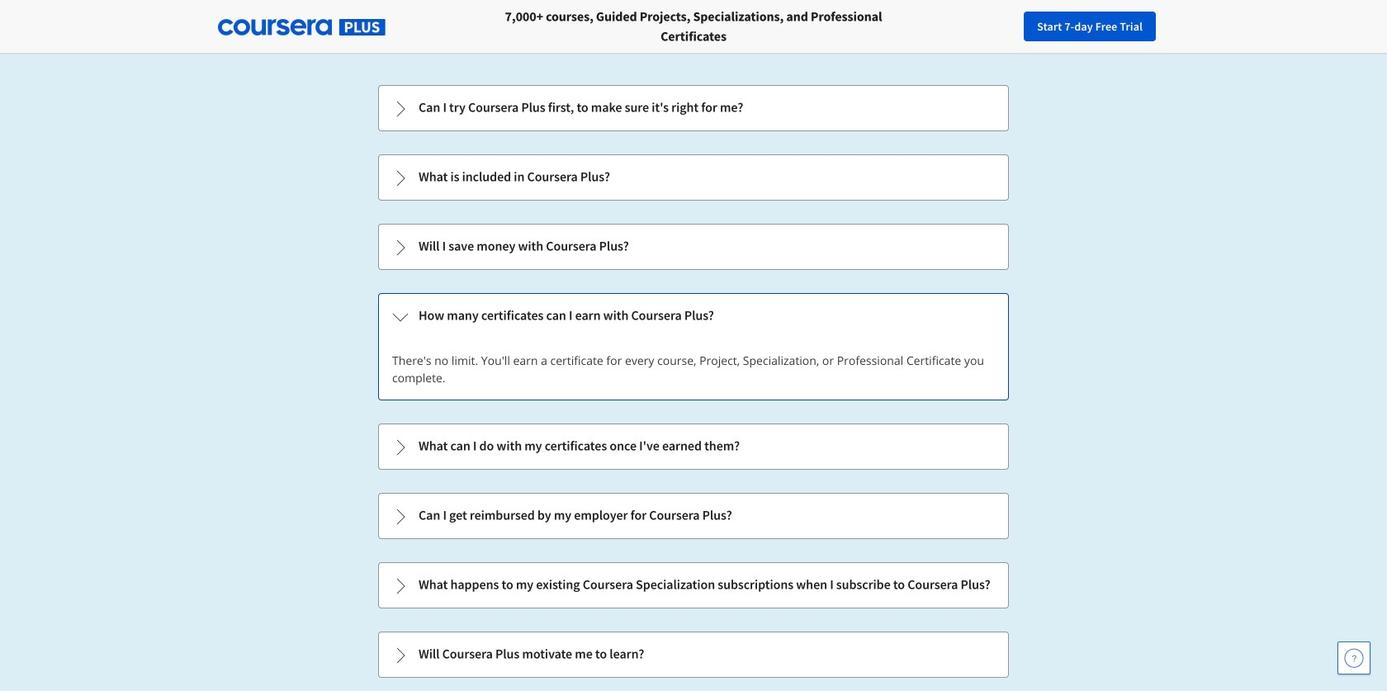 Task type: describe. For each thing, give the bounding box(es) containing it.
coursera plus image
[[218, 19, 386, 36]]



Task type: vqa. For each thing, say whether or not it's contained in the screenshot.
What do you want to learn? text box
no



Task type: locate. For each thing, give the bounding box(es) containing it.
list
[[377, 83, 1011, 680]]

help center image
[[1344, 648, 1364, 668]]

None search field
[[227, 10, 623, 43]]



